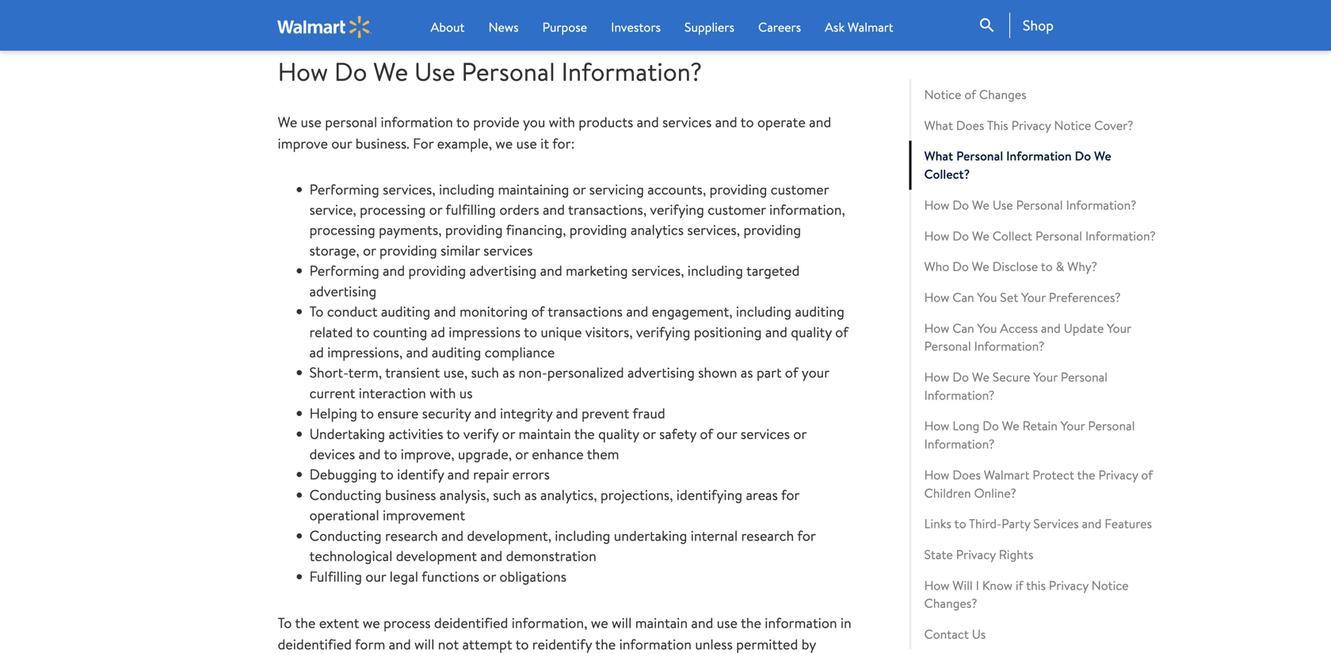 Task type: describe. For each thing, give the bounding box(es) containing it.
your right set
[[1022, 289, 1046, 306]]

links to third-party services and features link
[[910, 509, 1170, 539]]

how for how can you set your preferences? link
[[925, 289, 950, 306]]

to up compliance
[[524, 322, 538, 342]]

functions
[[422, 567, 480, 586]]

0 horizontal spatial ad
[[310, 342, 324, 362]]

including up engagement,
[[688, 261, 744, 281]]

providing right accounts,
[[710, 179, 768, 199]]

we use personal information to provide you with products and services and to operate and improve our business. for example, we use it for:
[[278, 112, 832, 153]]

to inside individual preferences and characteristics, such as inferences drawn from and related to shopping patterns and behaviors, intelligence, and aptitudes
[[382, 22, 395, 42]]

as left part
[[741, 363, 754, 383]]

and up "unless" at the bottom right
[[692, 613, 714, 633]]

personalized
[[548, 363, 624, 383]]

ensure
[[378, 404, 419, 423]]

this
[[1027, 577, 1046, 594]]

part
[[757, 363, 782, 383]]

and down inferences:
[[310, 22, 332, 42]]

and down "process"
[[389, 635, 411, 653]]

undertaking
[[310, 424, 385, 444]]

term,
[[348, 363, 382, 383]]

as inside individual preferences and characteristics, such as inferences drawn from and related to shopping patterns and behaviors, intelligence, and aptitudes
[[675, 1, 688, 21]]

what does this privacy notice cover? link
[[910, 110, 1170, 141]]

and left "operate"
[[715, 112, 738, 132]]

protect
[[1033, 466, 1075, 483]]

do down collect?
[[953, 196, 969, 214]]

reidentify
[[533, 635, 592, 653]]

to up impressions,
[[356, 322, 370, 342]]

the up permitted
[[741, 613, 762, 633]]

projections,
[[601, 485, 673, 505]]

0 horizontal spatial how do we use personal information?
[[278, 54, 703, 89]]

1 vertical spatial such
[[471, 363, 499, 383]]

links to third-party services and features
[[925, 515, 1153, 532]]

personal down news
[[462, 54, 556, 89]]

suppliers button
[[685, 17, 735, 36]]

and right "operate"
[[809, 112, 832, 132]]

we down what personal information do we collect?
[[973, 196, 990, 214]]

and up part
[[766, 322, 788, 342]]

2 horizontal spatial advertising
[[628, 363, 695, 383]]

to right links at the bottom of page
[[955, 515, 967, 532]]

news button
[[489, 17, 519, 36]]

how can you set your preferences?
[[925, 289, 1121, 306]]

or right storage,
[[363, 241, 376, 260]]

why?
[[1068, 258, 1098, 275]]

what does this privacy notice cover?
[[925, 116, 1134, 134]]

the left extent
[[295, 613, 316, 633]]

do left "collect"
[[953, 227, 969, 244]]

as down errors
[[525, 485, 537, 505]]

personal up &
[[1036, 227, 1083, 244]]

and left prevent
[[556, 404, 578, 423]]

analysis,
[[440, 485, 490, 505]]

and up the impressions
[[434, 302, 456, 321]]

servicing
[[590, 179, 644, 199]]

fulfilling
[[310, 567, 362, 586]]

orders
[[500, 200, 540, 220]]

know
[[983, 577, 1013, 594]]

enhance
[[532, 444, 584, 464]]

does for this
[[957, 116, 985, 134]]

internal
[[691, 526, 738, 546]]

2 conducting from the top
[[310, 526, 382, 546]]

unique
[[541, 322, 582, 342]]

what personal information do we collect? link
[[910, 141, 1170, 190]]

undertaking
[[614, 526, 688, 546]]

individual
[[382, 1, 441, 21]]

privacy inside how does walmart protect the privacy of children online?
[[1099, 466, 1139, 483]]

0 horizontal spatial advertising
[[310, 281, 377, 301]]

providing down "transactions,"
[[570, 220, 627, 240]]

process
[[384, 613, 431, 633]]

as down compliance
[[503, 363, 515, 383]]

targeted
[[747, 261, 800, 281]]

or up errors
[[516, 444, 529, 464]]

1 vertical spatial processing
[[310, 220, 376, 240]]

the inside how does walmart protect the privacy of children online?
[[1078, 466, 1096, 483]]

cover?
[[1095, 116, 1134, 134]]

related inside individual preferences and characteristics, such as inferences drawn from and related to shopping patterns and behaviors, intelligence, and aptitudes
[[335, 22, 379, 42]]

and down financing,
[[540, 261, 563, 281]]

state privacy rights link
[[910, 539, 1170, 570]]

0 vertical spatial deidentified
[[434, 613, 508, 633]]

with inside we use personal information to provide you with products and services and to operate and improve our business. for example, we use it for:
[[549, 112, 576, 132]]

providing up targeted
[[744, 220, 802, 240]]

to down security
[[447, 424, 460, 444]]

and up financing,
[[543, 200, 565, 220]]

patterns
[[458, 22, 510, 42]]

areas
[[746, 485, 778, 505]]

changes
[[980, 86, 1027, 103]]

we left disclose on the right
[[972, 258, 990, 275]]

services
[[1034, 515, 1079, 532]]

ask
[[825, 18, 845, 36]]

or down 'fraud' at bottom
[[643, 424, 656, 444]]

maintain inside to the extent we process deidentified information, we will maintain and use the information in deidentified form and will not attempt to reidentify the information unless permitted b
[[636, 613, 688, 633]]

permitted
[[737, 635, 799, 653]]

including up 'fulfilling'
[[439, 179, 495, 199]]

from
[[800, 1, 830, 21]]

or down "your"
[[794, 424, 807, 444]]

privacy down the notice of changes link
[[1012, 116, 1052, 134]]

online?
[[975, 484, 1017, 502]]

we left "collect"
[[973, 227, 990, 244]]

information, inside performing services, including maintaining or servicing accounts, providing customer service, processing or fulfilling orders and transactions, verifying customer information, processing payments, providing financing, providing analytics services, providing storage, or providing similar services performing and providing advertising and marketing services, including targeted advertising to conduct auditing and monitoring of transactions and engagement, including auditing related to counting ad impressions to unique visitors, verifying positioning and quality of ad impressions, and auditing compliance short-term, transient use, such as non-personalized advertising shown as part of your current interaction with us helping to ensure security and integrity and prevent fraud undertaking activities to verify or maintain the quality or safety of our services or devices and to improve, upgrade, or enhance them debugging to identify and repair errors conducting business analysis, such as analytics, projections, identifying areas for operational improvement conducting research and development, including undertaking internal research for technological development and demonstration fulfilling our legal functions or obligations
[[770, 200, 846, 220]]

long
[[953, 417, 980, 435]]

notice of changes
[[925, 86, 1027, 103]]

how do we secure your personal information? link
[[910, 362, 1170, 411]]

investors
[[611, 18, 661, 36]]

information? inside how long do we retain your personal information?
[[925, 435, 995, 453]]

2 vertical spatial such
[[493, 485, 521, 505]]

legal
[[390, 567, 419, 586]]

providing down 'fulfilling'
[[445, 220, 503, 240]]

or down integrity
[[502, 424, 515, 444]]

use,
[[444, 363, 468, 383]]

you for set
[[978, 289, 998, 306]]

information? inside "how can you access and update your personal information?"
[[975, 337, 1045, 355]]

0 horizontal spatial we
[[363, 613, 380, 633]]

2 vertical spatial information
[[620, 635, 692, 653]]

0 horizontal spatial walmart
[[848, 18, 894, 36]]

transactions,
[[568, 200, 647, 220]]

operational
[[310, 505, 379, 525]]

0 horizontal spatial customer
[[708, 200, 766, 220]]

collect
[[993, 227, 1033, 244]]

&
[[1056, 258, 1065, 275]]

including up 'positioning'
[[736, 302, 792, 321]]

2 horizontal spatial auditing
[[795, 302, 845, 321]]

0 horizontal spatial use
[[301, 112, 322, 132]]

or right functions
[[483, 567, 496, 586]]

disclose
[[993, 258, 1039, 275]]

2 horizontal spatial information
[[765, 613, 838, 633]]

2 vertical spatial our
[[366, 567, 386, 586]]

aptitudes
[[709, 22, 766, 42]]

how for how does walmart protect the privacy of children online? link
[[925, 466, 950, 483]]

or up "transactions,"
[[573, 179, 586, 199]]

contact us link
[[910, 619, 1170, 650]]

do right who
[[953, 258, 969, 275]]

1 vertical spatial verifying
[[636, 322, 691, 342]]

compliance
[[485, 342, 555, 362]]

ask walmart
[[825, 18, 894, 36]]

how can you access and update your personal information?
[[925, 319, 1132, 355]]

1 performing from the top
[[310, 179, 379, 199]]

unless
[[695, 635, 733, 653]]

2 vertical spatial services
[[741, 424, 790, 444]]

and down payments,
[[383, 261, 405, 281]]

what personal information do we collect?
[[925, 147, 1112, 183]]

what for what personal information do we collect?
[[925, 147, 954, 165]]

to down activities
[[384, 444, 398, 464]]

children
[[925, 484, 972, 502]]

how will i know if this privacy notice changes? link
[[910, 570, 1170, 619]]

providing down similar
[[409, 261, 466, 281]]

how do we use personal information? link
[[910, 190, 1170, 221]]

can for set
[[953, 289, 975, 306]]

or up payments,
[[429, 200, 443, 220]]

0 horizontal spatial deidentified
[[278, 635, 352, 653]]

form
[[355, 635, 386, 653]]

to up undertaking
[[361, 404, 374, 423]]

about button
[[431, 17, 465, 36]]

links
[[925, 515, 952, 532]]

2 horizontal spatial we
[[591, 613, 609, 633]]

the right reidentify
[[596, 635, 616, 653]]

accounts,
[[648, 179, 706, 199]]

collect?
[[925, 165, 970, 183]]

do up "personal"
[[334, 54, 367, 89]]

and down "inferences"
[[683, 22, 705, 42]]

walmart inside how does walmart protect the privacy of children online?
[[984, 466, 1030, 483]]

will
[[953, 577, 973, 594]]

characteristics,
[[547, 1, 640, 21]]

improve
[[278, 133, 328, 153]]

2 horizontal spatial services,
[[688, 220, 740, 240]]

engagement,
[[652, 302, 733, 321]]

your inside how long do we retain your personal information?
[[1061, 417, 1086, 435]]

we inside 'how do we secure your personal information?'
[[973, 368, 990, 386]]

1 research from the left
[[385, 526, 438, 546]]

0 vertical spatial will
[[612, 613, 632, 633]]

what for what does this privacy notice cover?
[[925, 116, 954, 134]]

personal up how do we collect personal information?
[[1017, 196, 1064, 214]]

privacy inside the how will i know if this privacy notice changes?
[[1049, 577, 1089, 594]]

and up transient
[[406, 342, 429, 362]]

this
[[988, 116, 1009, 134]]

with inside performing services, including maintaining or servicing accounts, providing customer service, processing or fulfilling orders and transactions, verifying customer information, processing payments, providing financing, providing analytics services, providing storage, or providing similar services performing and providing advertising and marketing services, including targeted advertising to conduct auditing and monitoring of transactions and engagement, including auditing related to counting ad impressions to unique visitors, verifying positioning and quality of ad impressions, and auditing compliance short-term, transient use, such as non-personalized advertising shown as part of your current interaction with us helping to ensure security and integrity and prevent fraud undertaking activities to verify or maintain the quality or safety of our services or devices and to improve, upgrade, or enhance them debugging to identify and repair errors conducting business analysis, such as analytics, projections, identifying areas for operational improvement conducting research and development, including undertaking internal research for technological development and demonstration fulfilling our legal functions or obligations
[[430, 383, 456, 403]]

it
[[541, 133, 549, 153]]

us
[[460, 383, 473, 403]]

including up demonstration
[[555, 526, 611, 546]]

and down 'development,'
[[481, 546, 503, 566]]

drawn
[[759, 1, 797, 21]]

such inside individual preferences and characteristics, such as inferences drawn from and related to shopping patterns and behaviors, intelligence, and aptitudes
[[644, 1, 672, 21]]

state
[[925, 546, 954, 563]]

provide
[[473, 112, 520, 132]]

services inside we use personal information to provide you with products and services and to operate and improve our business. for example, we use it for:
[[663, 112, 712, 132]]

to up example,
[[457, 112, 470, 132]]

we inside how long do we retain your personal information?
[[1003, 417, 1020, 435]]

activities
[[389, 424, 444, 444]]

1 horizontal spatial services,
[[632, 261, 685, 281]]



Task type: locate. For each thing, give the bounding box(es) containing it.
to left "operate"
[[741, 112, 754, 132]]

notice inside the what does this privacy notice cover? link
[[1055, 116, 1092, 134]]

information?
[[562, 54, 703, 89], [1067, 196, 1137, 214], [1086, 227, 1156, 244], [975, 337, 1045, 355], [925, 386, 995, 404], [925, 435, 995, 453]]

information, up targeted
[[770, 200, 846, 220]]

0 vertical spatial use
[[301, 112, 322, 132]]

how inside how does walmart protect the privacy of children online?
[[925, 466, 950, 483]]

and up visitors,
[[626, 302, 649, 321]]

access
[[1001, 319, 1039, 337]]

example,
[[437, 133, 492, 153]]

customer down "operate"
[[771, 179, 829, 199]]

0 horizontal spatial maintain
[[519, 424, 571, 444]]

1 horizontal spatial walmart
[[984, 466, 1030, 483]]

1 horizontal spatial maintain
[[636, 613, 688, 633]]

0 vertical spatial services
[[663, 112, 712, 132]]

upgrade,
[[458, 444, 512, 464]]

behaviors,
[[539, 22, 601, 42]]

customer
[[771, 179, 829, 199], [708, 200, 766, 220]]

how inside the how will i know if this privacy notice changes?
[[925, 577, 950, 594]]

0 vertical spatial walmart
[[848, 18, 894, 36]]

0 vertical spatial to
[[310, 302, 324, 321]]

1 horizontal spatial our
[[366, 567, 386, 586]]

walmart
[[848, 18, 894, 36], [984, 466, 1030, 483]]

services
[[663, 112, 712, 132], [484, 241, 533, 260], [741, 424, 790, 444]]

deidentified down extent
[[278, 635, 352, 653]]

use left it
[[516, 133, 537, 153]]

what up collect?
[[925, 147, 954, 165]]

1 horizontal spatial use
[[993, 196, 1014, 214]]

to inside to the extent we process deidentified information, we will maintain and use the information in deidentified form and will not attempt to reidentify the information unless permitted b
[[278, 613, 292, 633]]

1 vertical spatial maintain
[[636, 613, 688, 633]]

how can you access and update your personal information? link
[[910, 313, 1170, 362]]

your right secure
[[1034, 368, 1058, 386]]

such up us
[[471, 363, 499, 383]]

rights
[[999, 546, 1034, 563]]

for
[[413, 133, 434, 153]]

does
[[957, 116, 985, 134], [953, 466, 981, 483]]

1 vertical spatial services
[[484, 241, 533, 260]]

counting
[[373, 322, 428, 342]]

your inside "how can you access and update your personal information?"
[[1107, 319, 1132, 337]]

processing up payments,
[[360, 200, 426, 220]]

1 horizontal spatial deidentified
[[434, 613, 508, 633]]

current
[[310, 383, 355, 403]]

will
[[612, 613, 632, 633], [415, 635, 435, 653]]

information inside we use personal information to provide you with products and services and to operate and improve our business. for example, we use it for:
[[381, 112, 453, 132]]

does left this
[[957, 116, 985, 134]]

and right the products
[[637, 112, 659, 132]]

non-
[[519, 363, 548, 383]]

storage,
[[310, 241, 360, 260]]

0 vertical spatial services,
[[383, 179, 436, 199]]

1 vertical spatial what
[[925, 147, 954, 165]]

contact us
[[925, 625, 986, 643]]

1 vertical spatial you
[[978, 319, 998, 337]]

1 horizontal spatial services
[[663, 112, 712, 132]]

fraud
[[633, 404, 666, 423]]

1 vertical spatial for
[[798, 526, 816, 546]]

financing,
[[506, 220, 566, 240]]

you
[[978, 289, 998, 306], [978, 319, 998, 337]]

visitors,
[[586, 322, 633, 342]]

1 you from the top
[[978, 289, 998, 306]]

what inside what personal information do we collect?
[[925, 147, 954, 165]]

you inside "how can you access and update your personal information?"
[[978, 319, 998, 337]]

1 vertical spatial notice
[[1055, 116, 1092, 134]]

use up "unless" at the bottom right
[[717, 613, 738, 633]]

how inside "how can you access and update your personal information?"
[[925, 319, 950, 337]]

2 vertical spatial services,
[[632, 261, 685, 281]]

what down notice of changes
[[925, 116, 954, 134]]

conducting
[[310, 485, 382, 505], [310, 526, 382, 546]]

deidentified up attempt
[[434, 613, 508, 633]]

use inside to the extent we process deidentified information, we will maintain and use the information in deidentified form and will not attempt to reidentify the information unless permitted b
[[717, 613, 738, 633]]

to inside to the extent we process deidentified information, we will maintain and use the information in deidentified form and will not attempt to reidentify the information unless permitted b
[[516, 635, 529, 653]]

use
[[414, 54, 456, 89], [993, 196, 1014, 214]]

1 horizontal spatial information
[[620, 635, 692, 653]]

2 performing from the top
[[310, 261, 379, 281]]

improve,
[[401, 444, 455, 464]]

how long do we retain your personal information? link
[[910, 411, 1170, 460]]

we down shopping
[[373, 54, 408, 89]]

notice inside the notice of changes link
[[925, 86, 962, 103]]

services, down analytics
[[632, 261, 685, 281]]

0 horizontal spatial information,
[[512, 613, 588, 633]]

to up business
[[380, 465, 394, 485]]

0 vertical spatial quality
[[791, 322, 832, 342]]

0 horizontal spatial information
[[381, 112, 453, 132]]

0 vertical spatial notice
[[925, 86, 962, 103]]

walmart up online? on the right bottom of the page
[[984, 466, 1030, 483]]

customer up targeted
[[708, 200, 766, 220]]

0 horizontal spatial auditing
[[381, 302, 431, 321]]

do inside how long do we retain your personal information?
[[983, 417, 999, 435]]

integrity
[[500, 404, 553, 423]]

1 horizontal spatial to
[[310, 302, 324, 321]]

and down undertaking
[[359, 444, 381, 464]]

1 horizontal spatial ad
[[431, 322, 445, 342]]

1 vertical spatial does
[[953, 466, 981, 483]]

how inside how long do we retain your personal information?
[[925, 417, 950, 435]]

0 horizontal spatial to
[[278, 613, 292, 633]]

quality up "your"
[[791, 322, 832, 342]]

can
[[953, 289, 975, 306], [953, 319, 975, 337]]

0 vertical spatial you
[[978, 289, 998, 306]]

0 vertical spatial performing
[[310, 179, 379, 199]]

1 what from the top
[[925, 116, 954, 134]]

do inside 'how do we secure your personal information?'
[[953, 368, 969, 386]]

we inside we use personal information to provide you with products and services and to operate and improve our business. for example, we use it for:
[[278, 112, 297, 132]]

technological
[[310, 546, 393, 566]]

information, up reidentify
[[512, 613, 588, 633]]

party
[[1002, 515, 1031, 532]]

information
[[1007, 147, 1072, 165]]

obligations
[[500, 567, 567, 586]]

personal
[[325, 112, 378, 132]]

services, down accounts,
[[688, 220, 740, 240]]

1 vertical spatial services,
[[688, 220, 740, 240]]

0 horizontal spatial services
[[484, 241, 533, 260]]

including
[[439, 179, 495, 199], [688, 261, 744, 281], [736, 302, 792, 321], [555, 526, 611, 546]]

1 vertical spatial conducting
[[310, 526, 382, 546]]

debugging
[[310, 465, 377, 485]]

information, inside to the extent we process deidentified information, we will maintain and use the information in deidentified form and will not attempt to reidentify the information unless permitted b
[[512, 613, 588, 633]]

how for how do we use personal information? link
[[925, 196, 950, 214]]

update
[[1064, 319, 1104, 337]]

auditing up use,
[[432, 342, 481, 362]]

does for walmart
[[953, 466, 981, 483]]

how do we use personal information? up how do we collect personal information?
[[925, 196, 1137, 214]]

can inside "how can you access and update your personal information?"
[[953, 319, 975, 337]]

in
[[841, 613, 852, 633]]

information
[[381, 112, 453, 132], [765, 613, 838, 633], [620, 635, 692, 653]]

1 vertical spatial deidentified
[[278, 635, 352, 653]]

our inside we use personal information to provide you with products and services and to operate and improve our business. for example, we use it for:
[[332, 133, 352, 153]]

auditing up "counting"
[[381, 302, 431, 321]]

2 horizontal spatial our
[[717, 424, 738, 444]]

1 vertical spatial will
[[415, 635, 435, 653]]

and right patterns
[[513, 22, 536, 42]]

0 vertical spatial information
[[381, 112, 453, 132]]

processing up storage,
[[310, 220, 376, 240]]

how do we collect personal information?
[[925, 227, 1156, 244]]

conducting up operational
[[310, 485, 382, 505]]

do right long
[[983, 417, 999, 435]]

ask walmart link
[[825, 17, 894, 36]]

such up intelligence, on the top of page
[[644, 1, 672, 21]]

your
[[1022, 289, 1046, 306], [1107, 319, 1132, 337], [1034, 368, 1058, 386], [1061, 417, 1086, 435]]

who do we disclose to & why? link
[[910, 251, 1170, 282]]

0 vertical spatial use
[[414, 54, 456, 89]]

our right safety
[[717, 424, 738, 444]]

personal inside how long do we retain your personal information?
[[1089, 417, 1136, 435]]

identify
[[397, 465, 444, 485]]

related down conduct
[[310, 322, 353, 342]]

walmart right ask
[[848, 18, 894, 36]]

2 horizontal spatial use
[[717, 613, 738, 633]]

0 horizontal spatial use
[[414, 54, 456, 89]]

our down "personal"
[[332, 133, 352, 153]]

1 conducting from the top
[[310, 485, 382, 505]]

how do we secure your personal information?
[[925, 368, 1108, 404]]

personal down this
[[957, 147, 1004, 165]]

and up development
[[442, 526, 464, 546]]

0 vertical spatial related
[[335, 22, 379, 42]]

to left extent
[[278, 613, 292, 633]]

analytics,
[[541, 485, 597, 505]]

contact
[[925, 625, 969, 643]]

1 vertical spatial information
[[765, 613, 838, 633]]

1 vertical spatial how do we use personal information?
[[925, 196, 1137, 214]]

0 horizontal spatial our
[[332, 133, 352, 153]]

products
[[579, 112, 634, 132]]

privacy right this
[[1049, 577, 1089, 594]]

0 vertical spatial what
[[925, 116, 954, 134]]

to the extent we process deidentified information, we will maintain and use the information in deidentified form and will not attempt to reidentify the information unless permitted b
[[278, 613, 852, 653]]

personal
[[462, 54, 556, 89], [957, 147, 1004, 165], [1017, 196, 1064, 214], [1036, 227, 1083, 244], [925, 337, 972, 355], [1061, 368, 1108, 386], [1089, 417, 1136, 435]]

0 vertical spatial maintain
[[519, 424, 571, 444]]

1 vertical spatial use
[[516, 133, 537, 153]]

home image
[[277, 16, 372, 38]]

use inside how do we use personal information? link
[[993, 196, 1014, 214]]

personal down update
[[1061, 368, 1108, 386]]

personal inside what personal information do we collect?
[[957, 147, 1004, 165]]

and up verify on the bottom of page
[[475, 404, 497, 423]]

as left "inferences"
[[675, 1, 688, 21]]

related inside performing services, including maintaining or servicing accounts, providing customer service, processing or fulfilling orders and transactions, verifying customer information, processing payments, providing financing, providing analytics services, providing storage, or providing similar services performing and providing advertising and marketing services, including targeted advertising to conduct auditing and monitoring of transactions and engagement, including auditing related to counting ad impressions to unique visitors, verifying positioning and quality of ad impressions, and auditing compliance short-term, transient use, such as non-personalized advertising shown as part of your current interaction with us helping to ensure security and integrity and prevent fraud undertaking activities to verify or maintain the quality or safety of our services or devices and to improve, upgrade, or enhance them debugging to identify and repair errors conducting business analysis, such as analytics, projections, identifying areas for operational improvement conducting research and development, including undertaking internal research for technological development and demonstration fulfilling our legal functions or obligations
[[310, 322, 353, 342]]

business.
[[356, 133, 410, 153]]

use down shopping
[[414, 54, 456, 89]]

can inside how can you set your preferences? link
[[953, 289, 975, 306]]

and inside "how can you access and update your personal information?"
[[1042, 319, 1061, 337]]

research down 'areas'
[[742, 526, 795, 546]]

who do we disclose to & why?
[[925, 258, 1098, 275]]

interaction
[[359, 383, 426, 403]]

devices
[[310, 444, 355, 464]]

we up reidentify
[[591, 613, 609, 633]]

privacy up i
[[957, 546, 996, 563]]

how for "how do we secure your personal information?" link
[[925, 368, 950, 386]]

0 horizontal spatial quality
[[599, 424, 639, 444]]

how does walmart protect the privacy of children online?
[[925, 466, 1153, 502]]

shown
[[698, 363, 738, 383]]

1 horizontal spatial with
[[549, 112, 576, 132]]

improvement
[[383, 505, 466, 525]]

can for access
[[953, 319, 975, 337]]

maintain inside performing services, including maintaining or servicing accounts, providing customer service, processing or fulfilling orders and transactions, verifying customer information, processing payments, providing financing, providing analytics services, providing storage, or providing similar services performing and providing advertising and marketing services, including targeted advertising to conduct auditing and monitoring of transactions and engagement, including auditing related to counting ad impressions to unique visitors, verifying positioning and quality of ad impressions, and auditing compliance short-term, transient use, such as non-personalized advertising shown as part of your current interaction with us helping to ensure security and integrity and prevent fraud undertaking activities to verify or maintain the quality or safety of our services or devices and to improve, upgrade, or enhance them debugging to identify and repair errors conducting business analysis, such as analytics, projections, identifying areas for operational improvement conducting research and development, including undertaking internal research for technological development and demonstration fulfilling our legal functions or obligations
[[519, 424, 571, 444]]

of inside how does walmart protect the privacy of children online?
[[1142, 466, 1153, 483]]

not
[[438, 635, 459, 653]]

service,
[[310, 200, 357, 220]]

personal inside 'how do we secure your personal information?'
[[1061, 368, 1108, 386]]

you for access
[[978, 319, 998, 337]]

to left &
[[1041, 258, 1053, 275]]

your inside 'how do we secure your personal information?'
[[1034, 368, 1058, 386]]

quality down prevent
[[599, 424, 639, 444]]

careers link
[[759, 17, 802, 36]]

conducting down operational
[[310, 526, 382, 546]]

notice inside the how will i know if this privacy notice changes?
[[1092, 577, 1129, 594]]

how for how can you access and update your personal information? link
[[925, 319, 950, 337]]

to
[[310, 302, 324, 321], [278, 613, 292, 633]]

auditing
[[381, 302, 431, 321], [795, 302, 845, 321], [432, 342, 481, 362]]

and up "analysis,"
[[448, 465, 470, 485]]

search
[[978, 16, 997, 35]]

information up permitted
[[765, 613, 838, 633]]

notice
[[925, 86, 962, 103], [1055, 116, 1092, 134], [1092, 577, 1129, 594]]

helping
[[310, 404, 358, 423]]

2 what from the top
[[925, 147, 954, 165]]

ad up short-
[[310, 342, 324, 362]]

and right news
[[521, 1, 544, 21]]

services, up payments,
[[383, 179, 436, 199]]

2 vertical spatial notice
[[1092, 577, 1129, 594]]

changes?
[[925, 595, 978, 612]]

0 vertical spatial can
[[953, 289, 975, 306]]

your right update
[[1107, 319, 1132, 337]]

1 horizontal spatial customer
[[771, 179, 829, 199]]

research down improvement
[[385, 526, 438, 546]]

0 vertical spatial such
[[644, 1, 672, 21]]

0 horizontal spatial with
[[430, 383, 456, 403]]

0 vertical spatial conducting
[[310, 485, 382, 505]]

us
[[972, 625, 986, 643]]

we inside what personal information do we collect?
[[1095, 147, 1112, 165]]

repair
[[473, 465, 509, 485]]

privacy
[[1012, 116, 1052, 134], [1099, 466, 1139, 483], [957, 546, 996, 563], [1049, 577, 1089, 594]]

to right attempt
[[516, 635, 529, 653]]

positioning
[[694, 322, 762, 342]]

1 vertical spatial use
[[993, 196, 1014, 214]]

information up for
[[381, 112, 453, 132]]

performing
[[310, 179, 379, 199], [310, 261, 379, 281]]

information left "unless" at the bottom right
[[620, 635, 692, 653]]

related down inferences:
[[335, 22, 379, 42]]

how for how do we collect personal information? link
[[925, 227, 950, 244]]

notice left cover?
[[1055, 116, 1092, 134]]

2 you from the top
[[978, 319, 998, 337]]

2 vertical spatial use
[[717, 613, 738, 633]]

your right retain
[[1061, 417, 1086, 435]]

0 vertical spatial does
[[957, 116, 985, 134]]

1 vertical spatial can
[[953, 319, 975, 337]]

the inside performing services, including maintaining or servicing accounts, providing customer service, processing or fulfilling orders and transactions, verifying customer information, processing payments, providing financing, providing analytics services, providing storage, or providing similar services performing and providing advertising and marketing services, including targeted advertising to conduct auditing and monitoring of transactions and engagement, including auditing related to counting ad impressions to unique visitors, verifying positioning and quality of ad impressions, and auditing compliance short-term, transient use, such as non-personalized advertising shown as part of your current interaction with us helping to ensure security and integrity and prevent fraud undertaking activities to verify or maintain the quality or safety of our services or devices and to improve, upgrade, or enhance them debugging to identify and repair errors conducting business analysis, such as analytics, projections, identifying areas for operational improvement conducting research and development, including undertaking internal research for technological development and demonstration fulfilling our legal functions or obligations
[[575, 424, 595, 444]]

1 horizontal spatial use
[[516, 133, 537, 153]]

the up them
[[575, 424, 595, 444]]

0 vertical spatial how do we use personal information?
[[278, 54, 703, 89]]

does inside how does walmart protect the privacy of children online?
[[953, 466, 981, 483]]

how for how will i know if this privacy notice changes? link
[[925, 577, 950, 594]]

0 horizontal spatial services,
[[383, 179, 436, 199]]

shop
[[1023, 15, 1054, 35]]

0 vertical spatial information,
[[770, 200, 846, 220]]

1 vertical spatial with
[[430, 383, 456, 403]]

information? inside 'how do we secure your personal information?'
[[925, 386, 995, 404]]

2 horizontal spatial services
[[741, 424, 790, 444]]

preferences?
[[1049, 289, 1121, 306]]

use up "collect"
[[993, 196, 1014, 214]]

1 vertical spatial to
[[278, 613, 292, 633]]

to inside performing services, including maintaining or servicing accounts, providing customer service, processing or fulfilling orders and transactions, verifying customer information, processing payments, providing financing, providing analytics services, providing storage, or providing similar services performing and providing advertising and marketing services, including targeted advertising to conduct auditing and monitoring of transactions and engagement, including auditing related to counting ad impressions to unique visitors, verifying positioning and quality of ad impressions, and auditing compliance short-term, transient use, such as non-personalized advertising shown as part of your current interaction with us helping to ensure security and integrity and prevent fraud undertaking activities to verify or maintain the quality or safety of our services or devices and to improve, upgrade, or enhance them debugging to identify and repair errors conducting business analysis, such as analytics, projections, identifying areas for operational improvement conducting research and development, including undertaking internal research for technological development and demonstration fulfilling our legal functions or obligations
[[310, 302, 324, 321]]

marketing
[[566, 261, 628, 281]]

1 horizontal spatial quality
[[791, 322, 832, 342]]

news
[[489, 18, 519, 36]]

advertising up monitoring
[[470, 261, 537, 281]]

verifying down engagement,
[[636, 322, 691, 342]]

we inside we use personal information to provide you with products and services and to operate and improve our business. for example, we use it for:
[[496, 133, 513, 153]]

extent
[[319, 613, 359, 633]]

services up accounts,
[[663, 112, 712, 132]]

0 vertical spatial our
[[332, 133, 352, 153]]

development,
[[467, 526, 552, 546]]

1 vertical spatial related
[[310, 322, 353, 342]]

and right services at bottom
[[1082, 515, 1102, 532]]

2 research from the left
[[742, 526, 795, 546]]

how inside 'how do we secure your personal information?'
[[925, 368, 950, 386]]

quality
[[791, 322, 832, 342], [599, 424, 639, 444]]

0 horizontal spatial research
[[385, 526, 438, 546]]

0 vertical spatial verifying
[[650, 200, 705, 220]]

notice down features
[[1092, 577, 1129, 594]]

demonstration
[[506, 546, 597, 566]]

providing down payments,
[[380, 241, 437, 260]]

do inside what personal information do we collect?
[[1075, 147, 1092, 165]]

payments,
[[379, 220, 442, 240]]

advertising up 'fraud' at bottom
[[628, 363, 695, 383]]

who
[[925, 258, 950, 275]]

0 vertical spatial processing
[[360, 200, 426, 220]]

personal inside "how can you access and update your personal information?"
[[925, 337, 972, 355]]

1 vertical spatial quality
[[599, 424, 639, 444]]

2 can from the top
[[953, 319, 975, 337]]

1 horizontal spatial advertising
[[470, 261, 537, 281]]

1 vertical spatial performing
[[310, 261, 379, 281]]

1 horizontal spatial research
[[742, 526, 795, 546]]

1 horizontal spatial auditing
[[432, 342, 481, 362]]

0 vertical spatial for
[[781, 485, 800, 505]]

can left access at the right
[[953, 319, 975, 337]]

1 horizontal spatial will
[[612, 613, 632, 633]]

1 can from the top
[[953, 289, 975, 306]]

how for how long do we retain your personal information? link
[[925, 417, 950, 435]]

services down financing,
[[484, 241, 533, 260]]

operate
[[758, 112, 806, 132]]

0 horizontal spatial will
[[415, 635, 435, 653]]

1 horizontal spatial information,
[[770, 200, 846, 220]]



Task type: vqa. For each thing, say whether or not it's contained in the screenshot.
This
yes



